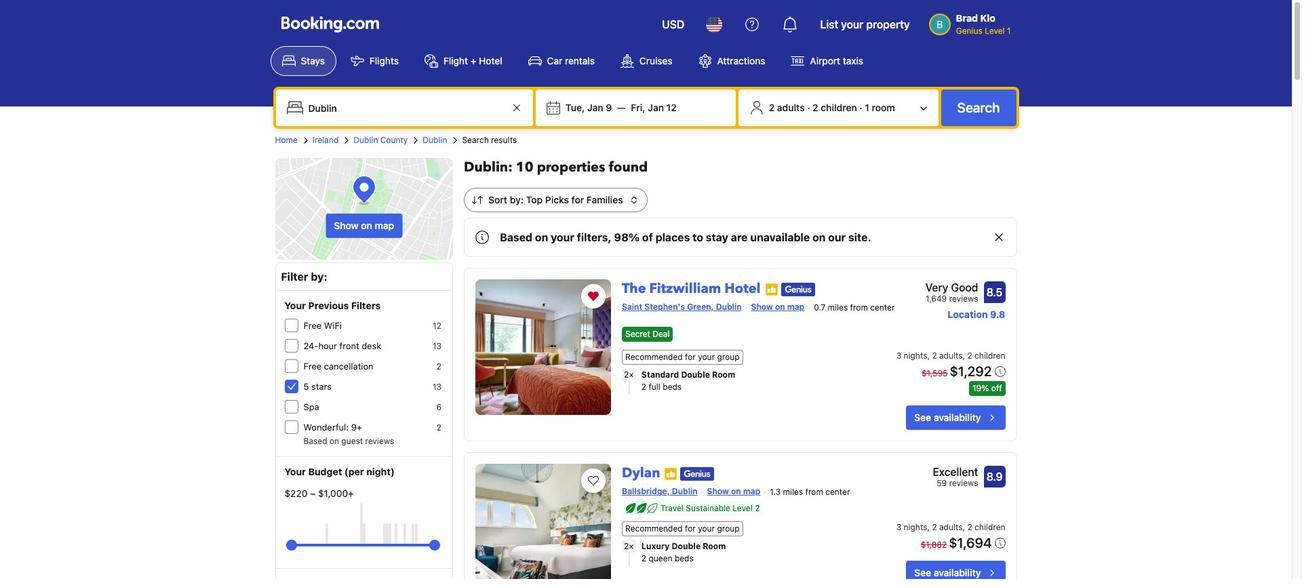 Task type: describe. For each thing, give the bounding box(es) containing it.
show on map button
[[326, 214, 402, 238]]

your for your previous filters
[[285, 300, 306, 311]]

group for $1,292
[[717, 352, 740, 362]]

adults for $1,292
[[939, 351, 963, 361]]

availability for $1,694
[[934, 567, 981, 579]]

5 stars
[[304, 381, 332, 392]]

free cancellation
[[304, 361, 373, 372]]

stays link
[[270, 46, 336, 76]]

on inside show on map "button"
[[361, 220, 372, 231]]

3 nights , 2 adults , 2 children for $1,292
[[897, 351, 1006, 361]]

standard double room 2 full beds
[[642, 370, 735, 392]]

places
[[656, 231, 690, 244]]

2 left luxury
[[624, 541, 629, 552]]

8.9
[[987, 471, 1003, 483]]

by: for filter
[[311, 271, 327, 283]]

1,649
[[926, 294, 947, 304]]

saint
[[622, 302, 642, 312]]

24-
[[304, 341, 318, 351]]

see for $1,292
[[914, 412, 931, 423]]

by: for sort
[[510, 194, 524, 206]]

secret
[[625, 329, 650, 339]]

2 adults · 2 children · 1 room
[[769, 102, 895, 113]]

recommended for your group for $1,292
[[625, 352, 740, 362]]

dublin right the county
[[423, 135, 447, 145]]

rentals
[[565, 55, 595, 66]]

the
[[622, 279, 646, 298]]

children for $1,292
[[975, 351, 1006, 361]]

location
[[948, 309, 988, 320]]

usd
[[662, 18, 685, 31]]

filters,
[[577, 231, 612, 244]]

, up $1,292
[[963, 351, 965, 361]]

see availability for $1,292
[[914, 412, 981, 423]]

taxis
[[843, 55, 864, 66]]

9
[[606, 102, 612, 113]]

see availability link for $1,292
[[906, 406, 1006, 430]]

flight
[[444, 55, 468, 66]]

deal
[[653, 329, 670, 339]]

travel
[[661, 503, 684, 514]]

county
[[380, 135, 408, 145]]

night)
[[366, 466, 395, 478]]

filter
[[281, 271, 308, 283]]

wifi
[[324, 320, 342, 331]]

car rentals
[[547, 55, 595, 66]]

your down sustainable
[[698, 524, 715, 534]]

filters
[[351, 300, 381, 311]]

fri, jan 12 button
[[626, 96, 682, 120]]

ballsbridge, dublin
[[622, 487, 698, 497]]

luxury
[[642, 541, 670, 552]]

, up the '$1,595'
[[928, 351, 930, 361]]

miles for the fitzwilliam hotel
[[828, 302, 848, 313]]

fri,
[[631, 102, 646, 113]]

very
[[926, 282, 949, 294]]

dublin right green,
[[716, 302, 742, 312]]

$1,595
[[922, 369, 948, 379]]

luxury double room 2 queen beds
[[642, 541, 726, 564]]

property
[[866, 18, 910, 31]]

13 for 24-hour front desk
[[433, 341, 442, 351]]

2 × for $1,694
[[624, 541, 634, 552]]

based for based on guest reviews
[[304, 436, 327, 446]]

properties
[[537, 158, 605, 176]]

map inside "button"
[[375, 220, 394, 231]]

full
[[649, 382, 661, 392]]

see availability for $1,694
[[914, 567, 981, 579]]

24-hour front desk
[[304, 341, 381, 351]]

scored 8.5 element
[[984, 282, 1006, 303]]

0.7
[[814, 302, 826, 313]]

nights for $1,694
[[904, 522, 928, 533]]

2 up $1,882
[[932, 522, 937, 533]]

your for your budget (per night)
[[285, 466, 306, 478]]

9.8
[[990, 309, 1006, 320]]

from for the fitzwilliam hotel
[[850, 302, 868, 313]]

–
[[310, 488, 316, 499]]

miles for dylan
[[783, 487, 803, 497]]

your budget (per night)
[[285, 466, 395, 478]]

19%
[[973, 383, 989, 394]]

10
[[516, 158, 534, 176]]

2 up $1,694
[[968, 522, 973, 533]]

hour
[[318, 341, 337, 351]]

2 up "6"
[[437, 362, 442, 372]]

room for $1,694
[[703, 541, 726, 552]]

show inside show on map "button"
[[334, 220, 359, 231]]

cruises link
[[609, 46, 684, 76]]

travel sustainable level 2
[[661, 503, 760, 514]]

reviews inside excellent 59 reviews
[[949, 478, 978, 489]]

0 horizontal spatial 12
[[433, 321, 442, 331]]

the fitzwilliam hotel link
[[622, 274, 761, 298]]

adults for $1,694
[[939, 522, 963, 533]]

center for dylan
[[826, 487, 850, 497]]

search results updated. dublin: 10 properties found. applied filters: 5 stars. element
[[464, 158, 1017, 177]]

fitzwilliam
[[650, 279, 721, 298]]

home
[[275, 135, 298, 145]]

2 · from the left
[[860, 102, 863, 113]]

tue, jan 9 — fri, jan 12
[[566, 102, 677, 113]]

stay
[[706, 231, 728, 244]]

room
[[872, 102, 895, 113]]

3 for $1,292
[[897, 351, 902, 361]]

site.
[[849, 231, 871, 244]]

scored 8.9 element
[[984, 466, 1006, 488]]

2 inside standard double room 2 full beds
[[642, 382, 647, 392]]

$1,694
[[949, 535, 992, 551]]

attractions
[[717, 55, 765, 66]]

beds for $1,694
[[675, 554, 694, 564]]

usd button
[[654, 8, 693, 41]]

3 nights , 2 adults , 2 children for $1,694
[[897, 522, 1006, 533]]

availability for $1,292
[[934, 412, 981, 423]]

children inside dropdown button
[[821, 102, 857, 113]]

for for $1,694
[[685, 524, 696, 534]]

see for $1,694
[[914, 567, 931, 579]]

recommended for your group for $1,694
[[625, 524, 740, 534]]

dublin up travel
[[672, 487, 698, 497]]

2 down "6"
[[437, 423, 442, 433]]

2 adults · 2 children · 1 room button
[[744, 95, 933, 121]]

genius
[[956, 26, 983, 36]]

home link
[[275, 134, 298, 147]]

previous
[[308, 300, 349, 311]]

2 jan from the left
[[648, 102, 664, 113]]

show on map for the fitzwilliam hotel
[[751, 302, 805, 312]]

location 9.8
[[948, 309, 1006, 320]]

the fitzwilliam hotel image
[[476, 279, 611, 415]]

ireland link
[[313, 134, 339, 147]]

standard double room link
[[642, 369, 859, 381]]

budget
[[308, 466, 342, 478]]

secret deal
[[625, 329, 670, 339]]

flight + hotel
[[444, 55, 502, 66]]

are
[[731, 231, 748, 244]]

2 inside luxury double room 2 queen beds
[[642, 554, 647, 564]]

brad klo genius level 1
[[956, 12, 1011, 36]]

1.3
[[770, 487, 781, 497]]

sustainable
[[686, 503, 731, 514]]

spa
[[304, 402, 319, 412]]

group for $1,694
[[717, 524, 740, 534]]

families
[[587, 194, 623, 206]]

luxury double room link
[[642, 541, 859, 553]]

free wifi
[[304, 320, 342, 331]]

excellent 59 reviews
[[933, 466, 978, 489]]



Task type: locate. For each thing, give the bounding box(es) containing it.
1 vertical spatial hotel
[[725, 279, 761, 298]]

0 vertical spatial recommended
[[625, 352, 683, 362]]

2 vertical spatial show on map
[[707, 487, 761, 497]]

children up $1,292
[[975, 351, 1006, 361]]

13 for 5 stars
[[433, 382, 442, 392]]

free for free cancellation
[[304, 361, 322, 372]]

0 vertical spatial see availability link
[[906, 406, 1006, 430]]

klo
[[981, 12, 996, 24]]

1 horizontal spatial from
[[850, 302, 868, 313]]

your up standard double room 2 full beds
[[698, 352, 715, 362]]

2 recommended from the top
[[625, 524, 683, 534]]

center for the fitzwilliam hotel
[[870, 302, 895, 313]]

your left filters,
[[551, 231, 574, 244]]

reviews
[[949, 294, 978, 304], [365, 436, 394, 446], [949, 478, 978, 489]]

0 vertical spatial search
[[957, 100, 1000, 115]]

adults inside dropdown button
[[777, 102, 805, 113]]

2 see availability link from the top
[[906, 561, 1006, 579]]

0 vertical spatial show on map
[[334, 220, 394, 231]]

2
[[769, 102, 775, 113], [813, 102, 819, 113], [932, 351, 937, 361], [968, 351, 973, 361], [437, 362, 442, 372], [624, 370, 629, 380], [642, 382, 647, 392], [437, 423, 442, 433], [755, 503, 760, 514], [932, 522, 937, 533], [968, 522, 973, 533], [624, 541, 629, 552], [642, 554, 647, 564]]

0 horizontal spatial search
[[462, 135, 489, 145]]

1 nights from the top
[[904, 351, 928, 361]]

13
[[433, 341, 442, 351], [433, 382, 442, 392]]

0 horizontal spatial based
[[304, 436, 327, 446]]

2 up $1,292
[[968, 351, 973, 361]]

room for $1,292
[[712, 370, 735, 380]]

1 vertical spatial miles
[[783, 487, 803, 497]]

hotel for the fitzwilliam hotel
[[725, 279, 761, 298]]

center left the 1,649
[[870, 302, 895, 313]]

2 2 × from the top
[[624, 541, 634, 552]]

dublin: 10 properties found
[[464, 158, 648, 176]]

reviews for on
[[365, 436, 394, 446]]

0 vertical spatial 1
[[1007, 26, 1011, 36]]

excellent
[[933, 466, 978, 478]]

0.7 miles from center
[[814, 302, 895, 313]]

dublin
[[354, 135, 378, 145], [423, 135, 447, 145], [716, 302, 742, 312], [672, 487, 698, 497]]

9+
[[351, 422, 362, 433]]

2 vertical spatial map
[[743, 487, 761, 497]]

0 horizontal spatial show
[[334, 220, 359, 231]]

group down travel sustainable level 2
[[717, 524, 740, 534]]

flights link
[[339, 46, 410, 76]]

beds right queen
[[675, 554, 694, 564]]

1 horizontal spatial 1
[[1007, 26, 1011, 36]]

0 horizontal spatial jan
[[587, 102, 603, 113]]

1 inside the brad klo genius level 1
[[1007, 26, 1011, 36]]

1 vertical spatial adults
[[939, 351, 963, 361]]

2 × left luxury
[[624, 541, 634, 552]]

1 vertical spatial recommended
[[625, 524, 683, 534]]

2 down airport
[[813, 102, 819, 113]]

1 vertical spatial 3 nights , 2 adults , 2 children
[[897, 522, 1006, 533]]

group
[[291, 535, 435, 556]]

1 horizontal spatial based
[[500, 231, 533, 244]]

flight + hotel link
[[413, 46, 514, 76]]

see
[[914, 412, 931, 423], [914, 567, 931, 579]]

1 jan from the left
[[587, 102, 603, 113]]

picks
[[545, 194, 569, 206]]

Where are you going? field
[[303, 96, 509, 120]]

0 horizontal spatial 1
[[865, 102, 870, 113]]

of
[[642, 231, 653, 244]]

1 vertical spatial based
[[304, 436, 327, 446]]

2 nights from the top
[[904, 522, 928, 533]]

0 vertical spatial by:
[[510, 194, 524, 206]]

2 vertical spatial reviews
[[949, 478, 978, 489]]

show on map for dylan
[[707, 487, 761, 497]]

2 down attractions link
[[769, 102, 775, 113]]

1 13 from the top
[[433, 341, 442, 351]]

availability down the 19%
[[934, 412, 981, 423]]

0 vertical spatial reviews
[[949, 294, 978, 304]]

availability down $1,694
[[934, 567, 981, 579]]

1 horizontal spatial center
[[870, 302, 895, 313]]

2 × for $1,292
[[624, 370, 634, 380]]

1 horizontal spatial 12
[[667, 102, 677, 113]]

1 inside dropdown button
[[865, 102, 870, 113]]

hotel right +
[[479, 55, 502, 66]]

by:
[[510, 194, 524, 206], [311, 271, 327, 283]]

hotel for flight + hotel
[[479, 55, 502, 66]]

search for search results
[[462, 135, 489, 145]]

1 vertical spatial by:
[[311, 271, 327, 283]]

level right sustainable
[[733, 503, 753, 514]]

on
[[361, 220, 372, 231], [535, 231, 548, 244], [813, 231, 826, 244], [775, 302, 785, 312], [330, 436, 339, 446], [731, 487, 741, 497]]

$220
[[285, 488, 308, 499]]

reviews right 59
[[949, 478, 978, 489]]

see down $1,882
[[914, 567, 931, 579]]

+
[[471, 55, 476, 66]]

attractions link
[[687, 46, 777, 76]]

nights up $1,882
[[904, 522, 928, 533]]

, up $1,882
[[928, 522, 930, 533]]

2 see from the top
[[914, 567, 931, 579]]

miles
[[828, 302, 848, 313], [783, 487, 803, 497]]

8.5
[[987, 286, 1003, 298]]

1 vertical spatial 13
[[433, 382, 442, 392]]

1 vertical spatial for
[[685, 352, 696, 362]]

3
[[897, 351, 902, 361], [897, 522, 902, 533]]

for right picks
[[572, 194, 584, 206]]

2 recommended for your group from the top
[[625, 524, 740, 534]]

0 vertical spatial your
[[285, 300, 306, 311]]

recommended for your group down travel
[[625, 524, 740, 534]]

unavailable
[[750, 231, 810, 244]]

genius discounts available at this property. image
[[781, 283, 815, 296], [781, 283, 815, 296], [681, 467, 715, 481], [681, 467, 715, 481]]

·
[[807, 102, 810, 113], [860, 102, 863, 113]]

0 vertical spatial from
[[850, 302, 868, 313]]

0 horizontal spatial by:
[[311, 271, 327, 283]]

1 vertical spatial show
[[751, 302, 773, 312]]

· down airport
[[807, 102, 810, 113]]

1 × from the top
[[629, 370, 634, 380]]

0 vertical spatial beds
[[663, 382, 682, 392]]

see availability down $1,882
[[914, 567, 981, 579]]

children up $1,694
[[975, 522, 1006, 533]]

recommended for your group up standard double room 2 full beds
[[625, 352, 740, 362]]

beds inside standard double room 2 full beds
[[663, 382, 682, 392]]

from right 1.3
[[806, 487, 823, 497]]

1 availability from the top
[[934, 412, 981, 423]]

room right standard
[[712, 370, 735, 380]]

0 vertical spatial room
[[712, 370, 735, 380]]

adults down the airport taxis link
[[777, 102, 805, 113]]

wonderful:
[[304, 422, 349, 433]]

2 see availability from the top
[[914, 567, 981, 579]]

59
[[937, 478, 947, 489]]

recommended for $1,292
[[625, 352, 683, 362]]

0 vertical spatial children
[[821, 102, 857, 113]]

your right list
[[841, 18, 864, 31]]

1 2 × from the top
[[624, 370, 634, 380]]

2 your from the top
[[285, 466, 306, 478]]

1 free from the top
[[304, 320, 322, 331]]

for for $1,292
[[685, 352, 696, 362]]

2 × left standard
[[624, 370, 634, 380]]

1 vertical spatial 1
[[865, 102, 870, 113]]

1 vertical spatial availability
[[934, 567, 981, 579]]

cruises
[[640, 55, 673, 66]]

your up $220
[[285, 466, 306, 478]]

hotel down are
[[725, 279, 761, 298]]

beds
[[663, 382, 682, 392], [675, 554, 694, 564]]

your down filter
[[285, 300, 306, 311]]

guest
[[341, 436, 363, 446]]

based for based on your filters, 98% of places to stay are unavailable on our site.
[[500, 231, 533, 244]]

see availability link down the 19%
[[906, 406, 1006, 430]]

1 horizontal spatial search
[[957, 100, 1000, 115]]

based down top
[[500, 231, 533, 244]]

double inside luxury double room 2 queen beds
[[672, 541, 701, 552]]

reviews up location
[[949, 294, 978, 304]]

to
[[693, 231, 703, 244]]

show for the fitzwilliam hotel
[[751, 302, 773, 312]]

1 your from the top
[[285, 300, 306, 311]]

sort
[[488, 194, 507, 206]]

1 3 nights , 2 adults , 2 children from the top
[[897, 351, 1006, 361]]

0 horizontal spatial map
[[375, 220, 394, 231]]

dublin inside dublin county link
[[354, 135, 378, 145]]

see availability link down $1,694
[[906, 561, 1006, 579]]

reviews inside very good 1,649 reviews
[[949, 294, 978, 304]]

miles right 0.7
[[828, 302, 848, 313]]

recommended up luxury
[[625, 524, 683, 534]]

children left the room
[[821, 102, 857, 113]]

by: right filter
[[311, 271, 327, 283]]

from
[[850, 302, 868, 313], [806, 487, 823, 497]]

1 see availability from the top
[[914, 412, 981, 423]]

0 vertical spatial double
[[681, 370, 710, 380]]

2 vertical spatial show
[[707, 487, 729, 497]]

1 horizontal spatial by:
[[510, 194, 524, 206]]

show for dylan
[[707, 487, 729, 497]]

children for $1,694
[[975, 522, 1006, 533]]

0 horizontal spatial hotel
[[479, 55, 502, 66]]

dublin left the county
[[354, 135, 378, 145]]

room inside luxury double room 2 queen beds
[[703, 541, 726, 552]]

for up standard double room 2 full beds
[[685, 352, 696, 362]]

nights up the '$1,595'
[[904, 351, 928, 361]]

0 vertical spatial based
[[500, 231, 533, 244]]

double for $1,694
[[672, 541, 701, 552]]

adults up the '$1,595'
[[939, 351, 963, 361]]

1 vertical spatial 3
[[897, 522, 902, 533]]

1 vertical spatial group
[[717, 524, 740, 534]]

1 vertical spatial map
[[787, 302, 805, 312]]

jan right fri,
[[648, 102, 664, 113]]

center
[[870, 302, 895, 313], [826, 487, 850, 497]]

2 horizontal spatial show
[[751, 302, 773, 312]]

0 vertical spatial map
[[375, 220, 394, 231]]

1 horizontal spatial map
[[743, 487, 761, 497]]

1 vertical spatial center
[[826, 487, 850, 497]]

0 vertical spatial availability
[[934, 412, 981, 423]]

1 vertical spatial see availability
[[914, 567, 981, 579]]

show
[[334, 220, 359, 231], [751, 302, 773, 312], [707, 487, 729, 497]]

found
[[609, 158, 648, 176]]

0 horizontal spatial center
[[826, 487, 850, 497]]

reviews for good
[[949, 294, 978, 304]]

2 vertical spatial for
[[685, 524, 696, 534]]

very good 1,649 reviews
[[926, 282, 978, 304]]

2 3 from the top
[[897, 522, 902, 533]]

0 vertical spatial 2 ×
[[624, 370, 634, 380]]

flights
[[370, 55, 399, 66]]

show on map
[[334, 220, 394, 231], [751, 302, 805, 312], [707, 487, 761, 497]]

0 vertical spatial free
[[304, 320, 322, 331]]

1 vertical spatial from
[[806, 487, 823, 497]]

dylan link
[[622, 459, 660, 482]]

room
[[712, 370, 735, 380], [703, 541, 726, 552]]

2 up luxury double room link at bottom
[[755, 503, 760, 514]]

0 vertical spatial center
[[870, 302, 895, 313]]

0 horizontal spatial level
[[733, 503, 753, 514]]

search inside button
[[957, 100, 1000, 115]]

see availability down the 19%
[[914, 412, 981, 423]]

results
[[491, 135, 517, 145]]

2 13 from the top
[[433, 382, 442, 392]]

center right 1.3
[[826, 487, 850, 497]]

double up queen
[[672, 541, 701, 552]]

1 horizontal spatial jan
[[648, 102, 664, 113]]

12
[[667, 102, 677, 113], [433, 321, 442, 331]]

0 vertical spatial hotel
[[479, 55, 502, 66]]

group up standard double room link
[[717, 352, 740, 362]]

0 vertical spatial 12
[[667, 102, 677, 113]]

2 3 nights , 2 adults , 2 children from the top
[[897, 522, 1006, 533]]

recommended for $1,694
[[625, 524, 683, 534]]

your account menu brad klo genius level 1 element
[[929, 6, 1016, 37]]

× left luxury
[[629, 541, 634, 552]]

· left the room
[[860, 102, 863, 113]]

dublin link
[[423, 134, 447, 147]]

list your property
[[820, 18, 910, 31]]

beds for $1,292
[[663, 382, 682, 392]]

5
[[304, 381, 309, 392]]

by: left top
[[510, 194, 524, 206]]

this property is part of our preferred partner program. it's committed to providing excellent service and good value. it'll pay us a higher commission if you make a booking. image
[[765, 283, 778, 296], [765, 283, 778, 296]]

very good element
[[926, 279, 978, 296]]

1 group from the top
[[717, 352, 740, 362]]

adults up $1,882
[[939, 522, 963, 533]]

1 vertical spatial free
[[304, 361, 322, 372]]

room down travel sustainable level 2
[[703, 541, 726, 552]]

beds down standard
[[663, 382, 682, 392]]

based on your filters, 98% of places to stay are unavailable on our site.
[[500, 231, 871, 244]]

map for dylan
[[743, 487, 761, 497]]

—
[[618, 102, 626, 113]]

2 group from the top
[[717, 524, 740, 534]]

19% off
[[973, 383, 1002, 394]]

0 vertical spatial for
[[572, 194, 584, 206]]

based down wonderful:
[[304, 436, 327, 446]]

excellent element
[[933, 464, 978, 480]]

airport taxis
[[810, 55, 864, 66]]

1 horizontal spatial ·
[[860, 102, 863, 113]]

1 vertical spatial show on map
[[751, 302, 805, 312]]

× for $1,694
[[629, 541, 634, 552]]

× for $1,292
[[629, 370, 634, 380]]

standard
[[642, 370, 679, 380]]

2 left standard
[[624, 370, 629, 380]]

2 availability from the top
[[934, 567, 981, 579]]

1 see from the top
[[914, 412, 931, 423]]

1 vertical spatial your
[[285, 466, 306, 478]]

1 vertical spatial search
[[462, 135, 489, 145]]

1 vertical spatial nights
[[904, 522, 928, 533]]

0 vertical spatial ×
[[629, 370, 634, 380]]

2 × from the top
[[629, 541, 634, 552]]

1 horizontal spatial hotel
[[725, 279, 761, 298]]

1 vertical spatial children
[[975, 351, 1006, 361]]

free down 24-
[[304, 361, 322, 372]]

$220 – $1,000+
[[285, 488, 354, 499]]

saint stephen's green, dublin
[[622, 302, 742, 312]]

for up luxury double room 2 queen beds
[[685, 524, 696, 534]]

from right 0.7
[[850, 302, 868, 313]]

tue,
[[566, 102, 585, 113]]

beds inside luxury double room 2 queen beds
[[675, 554, 694, 564]]

1 horizontal spatial miles
[[828, 302, 848, 313]]

0 vertical spatial nights
[[904, 351, 928, 361]]

top
[[526, 194, 543, 206]]

1 horizontal spatial level
[[985, 26, 1005, 36]]

2 up the '$1,595'
[[932, 351, 937, 361]]

2 free from the top
[[304, 361, 322, 372]]

from for dylan
[[806, 487, 823, 497]]

1 horizontal spatial show
[[707, 487, 729, 497]]

nights for $1,292
[[904, 351, 928, 361]]

level inside the brad klo genius level 1
[[985, 26, 1005, 36]]

1 vertical spatial ×
[[629, 541, 634, 552]]

×
[[629, 370, 634, 380], [629, 541, 634, 552]]

0 vertical spatial 3
[[897, 351, 902, 361]]

0 vertical spatial 3 nights , 2 adults , 2 children
[[897, 351, 1006, 361]]

2 left full
[[642, 382, 647, 392]]

booking.com image
[[281, 16, 379, 33]]

1 see availability link from the top
[[906, 406, 1006, 430]]

2 vertical spatial adults
[[939, 522, 963, 533]]

0 vertical spatial see availability
[[914, 412, 981, 423]]

0 vertical spatial show
[[334, 220, 359, 231]]

map for the fitzwilliam hotel
[[787, 302, 805, 312]]

double inside standard double room 2 full beds
[[681, 370, 710, 380]]

our
[[828, 231, 846, 244]]

0 horizontal spatial from
[[806, 487, 823, 497]]

dublin:
[[464, 158, 513, 176]]

your previous filters
[[285, 300, 381, 311]]

2 vertical spatial children
[[975, 522, 1006, 533]]

double for $1,292
[[681, 370, 710, 380]]

filter by:
[[281, 271, 327, 283]]

0 vertical spatial miles
[[828, 302, 848, 313]]

search for search
[[957, 100, 1000, 115]]

double right standard
[[681, 370, 710, 380]]

1 vertical spatial see availability link
[[906, 561, 1006, 579]]

off
[[991, 383, 1002, 394]]

0 horizontal spatial ·
[[807, 102, 810, 113]]

see availability link for $1,694
[[906, 561, 1006, 579]]

3 nights , 2 adults , 2 children up the '$1,595'
[[897, 351, 1006, 361]]

1 left the room
[[865, 102, 870, 113]]

3 nights , 2 adults , 2 children
[[897, 351, 1006, 361], [897, 522, 1006, 533]]

0 vertical spatial see
[[914, 412, 931, 423]]

× left standard
[[629, 370, 634, 380]]

this property is part of our preferred partner program. it's committed to providing excellent service and good value. it'll pay us a higher commission if you make a booking. image
[[664, 467, 678, 481], [664, 467, 678, 481]]

reviews right guest
[[365, 436, 394, 446]]

0 vertical spatial level
[[985, 26, 1005, 36]]

1 vertical spatial double
[[672, 541, 701, 552]]

free
[[304, 320, 322, 331], [304, 361, 322, 372]]

stars
[[311, 381, 332, 392]]

0 vertical spatial 13
[[433, 341, 442, 351]]

miles right 1.3
[[783, 487, 803, 497]]

level down klo
[[985, 26, 1005, 36]]

1 vertical spatial reviews
[[365, 436, 394, 446]]

ireland
[[313, 135, 339, 145]]

see down the '$1,595'
[[914, 412, 931, 423]]

your
[[285, 300, 306, 311], [285, 466, 306, 478]]

tue, jan 9 button
[[560, 96, 618, 120]]

list your property link
[[812, 8, 918, 41]]

show on map inside "button"
[[334, 220, 394, 231]]

1 recommended from the top
[[625, 352, 683, 362]]

jan left 9
[[587, 102, 603, 113]]

6
[[436, 402, 442, 412]]

recommended
[[625, 352, 683, 362], [625, 524, 683, 534]]

based
[[500, 231, 533, 244], [304, 436, 327, 446]]

free for free wifi
[[304, 320, 322, 331]]

double
[[681, 370, 710, 380], [672, 541, 701, 552]]

3 nights , 2 adults , 2 children up $1,882
[[897, 522, 1006, 533]]

1 recommended for your group from the top
[[625, 352, 740, 362]]

1 · from the left
[[807, 102, 810, 113]]

0 vertical spatial adults
[[777, 102, 805, 113]]

dylan image
[[476, 464, 611, 579]]

free left wifi
[[304, 320, 322, 331]]

map
[[375, 220, 394, 231], [787, 302, 805, 312], [743, 487, 761, 497]]

3 for $1,694
[[897, 522, 902, 533]]

, up $1,694
[[963, 522, 965, 533]]

1 vertical spatial level
[[733, 503, 753, 514]]

1 right the genius
[[1007, 26, 1011, 36]]

green,
[[687, 302, 714, 312]]

1 3 from the top
[[897, 351, 902, 361]]

2 left queen
[[642, 554, 647, 564]]

room inside standard double room 2 full beds
[[712, 370, 735, 380]]

recommended up standard
[[625, 352, 683, 362]]

the fitzwilliam hotel
[[622, 279, 761, 298]]

1 vertical spatial room
[[703, 541, 726, 552]]

0 vertical spatial group
[[717, 352, 740, 362]]

1 vertical spatial recommended for your group
[[625, 524, 740, 534]]



Task type: vqa. For each thing, say whether or not it's contained in the screenshot.
accordion control element
no



